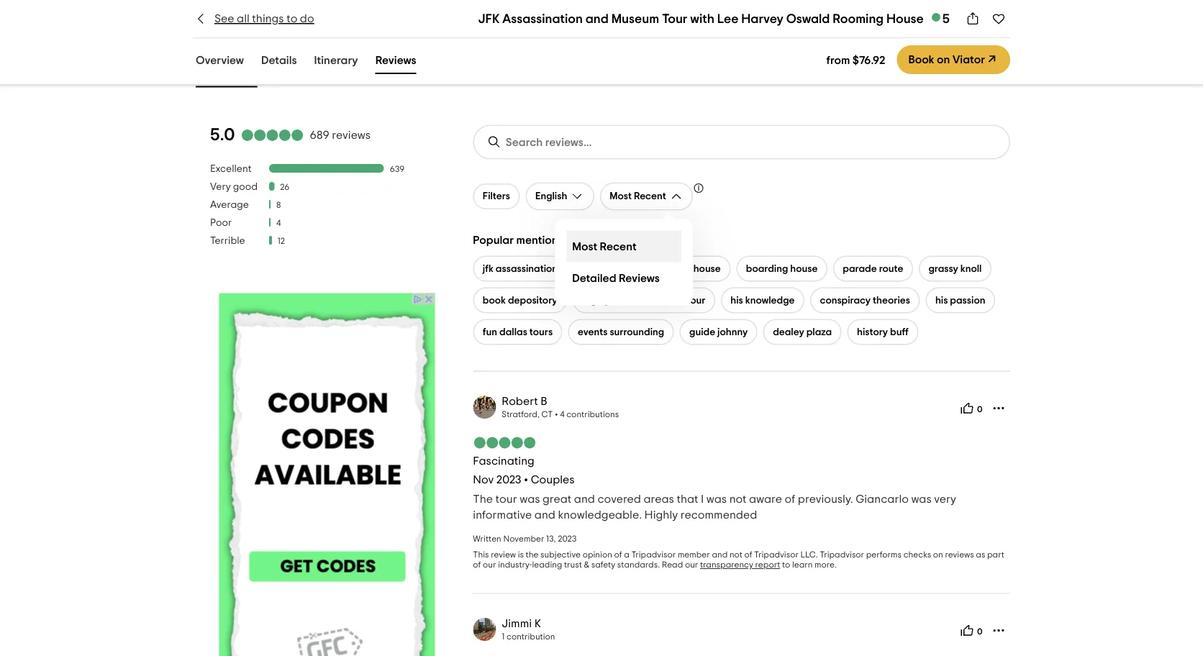 Task type: locate. For each thing, give the bounding box(es) containing it.
our down this
[[483, 561, 496, 570]]

0 for robert b
[[978, 405, 983, 414]]

of down this
[[473, 561, 481, 570]]

Search search field
[[506, 135, 626, 149]]

1 0 button from the top
[[956, 397, 988, 420]]

nov
[[473, 474, 494, 486]]

1 horizontal spatial 4
[[560, 411, 565, 419]]

mentions
[[517, 235, 564, 246]]

0 vertical spatial 2023
[[497, 474, 522, 486]]

detailed
[[573, 273, 617, 284]]

26
[[280, 183, 290, 192]]

guide
[[690, 327, 716, 337]]

on inside this review is the subjective opinion of a tripadvisor member and not of tripadvisor llc. tripadvisor performs checks on reviews as part of our industry-leading trust & safety standards. read our
[[934, 551, 944, 560]]

average
[[210, 200, 249, 210]]

2 horizontal spatial tour
[[687, 296, 706, 306]]

2 our from the left
[[685, 561, 699, 570]]

tours
[[530, 327, 553, 337]]

3 was from the left
[[912, 494, 932, 505]]

his left passion
[[936, 296, 949, 306]]

2 horizontal spatial tripadvisor
[[820, 551, 865, 560]]

conspiracy theories button
[[811, 288, 920, 314]]

2 not from the top
[[730, 551, 743, 560]]

2 0 from the top
[[978, 628, 983, 637]]

1 horizontal spatial reviews
[[376, 54, 417, 66]]

0 horizontal spatial tripadvisor
[[632, 551, 676, 560]]

1 horizontal spatial to
[[783, 561, 791, 570]]

tour inside the tour was great and covered areas that i was not aware of previously. giancarlo was very informative and knowledgeable. highly recommended
[[496, 494, 517, 505]]

0 horizontal spatial tour
[[496, 494, 517, 505]]

his inside button
[[936, 296, 949, 306]]

transparency
[[701, 561, 754, 570]]

0 vertical spatial not
[[730, 494, 747, 505]]

1 tripadvisor from the left
[[632, 551, 676, 560]]

history buff
[[858, 327, 909, 337]]

his passion
[[936, 296, 986, 306]]

1 horizontal spatial 2023
[[558, 535, 577, 544]]

5
[[943, 12, 950, 25]]

0 horizontal spatial 5.0 of 5 bubbles image
[[241, 130, 304, 141]]

1 vertical spatial not
[[730, 551, 743, 560]]

surrounding
[[610, 327, 665, 337]]

on right the checks
[[934, 551, 944, 560]]

1 was from the left
[[520, 494, 540, 505]]

2 his from the left
[[936, 296, 949, 306]]

english
[[536, 192, 568, 202]]

boarding house button
[[737, 256, 828, 282]]

most inside dropdown button
[[610, 192, 632, 202]]

0 vertical spatial great
[[583, 264, 608, 274]]

1 not from the top
[[730, 494, 747, 505]]

of right aware
[[785, 494, 796, 505]]

2 house from the left
[[791, 264, 818, 274]]

and up 13,
[[535, 509, 556, 521]]

our
[[483, 561, 496, 570], [685, 561, 699, 570]]

2 tripadvisor from the left
[[755, 551, 799, 560]]

0 horizontal spatial his
[[731, 296, 744, 306]]

jfk assassination and museum tour with lee harvey oswald rooming house
[[478, 12, 924, 25]]

llc.
[[801, 551, 818, 560]]

4 inside robert b stratford, ct 4 contributions
[[560, 411, 565, 419]]

0 for jimmi k
[[978, 628, 983, 637]]

details
[[261, 54, 297, 66]]

tour up the recommend
[[610, 264, 629, 274]]

2 horizontal spatial reviews
[[619, 273, 660, 284]]

leading
[[532, 561, 563, 570]]

great inside the tour was great and covered areas that i was not aware of previously. giancarlo was very informative and knowledgeable. highly recommended
[[543, 494, 572, 505]]

robert
[[502, 396, 538, 408]]

0 horizontal spatial to
[[287, 13, 298, 24]]

tour right this
[[687, 296, 706, 306]]

1 vertical spatial 4
[[560, 411, 565, 419]]

knowledgeable.
[[558, 509, 642, 521]]

2 0 button from the top
[[956, 620, 988, 643]]

1 vertical spatial great
[[543, 494, 572, 505]]

popular
[[473, 235, 514, 246]]

written november 13, 2023
[[473, 535, 577, 544]]

2023 right 13,
[[558, 535, 577, 544]]

house inside button
[[694, 264, 721, 274]]

filters
[[483, 192, 511, 202]]

learn
[[793, 561, 813, 570]]

our down 'member'
[[685, 561, 699, 570]]

0 horizontal spatial 4
[[276, 219, 281, 228]]

plaza
[[807, 327, 832, 337]]

tab list
[[176, 48, 437, 77], [176, 54, 1028, 90]]

4
[[276, 219, 281, 228], [560, 411, 565, 419]]

reviews right 689
[[332, 130, 371, 141]]

tour up informative
[[496, 494, 517, 505]]

tour inside great tour button
[[610, 264, 629, 274]]

1 vertical spatial 0
[[978, 628, 983, 637]]

reviews button right the itinerary button
[[373, 50, 419, 74]]

not inside this review is the subjective opinion of a tripadvisor member and not of tripadvisor llc. tripadvisor performs checks on reviews as part of our industry-leading trust & safety standards. read our
[[730, 551, 743, 560]]

2 horizontal spatial was
[[912, 494, 932, 505]]

recommended
[[681, 509, 758, 521]]

most for list box containing most recent
[[573, 241, 598, 252]]

5.0 of 5 bubbles image left 689
[[241, 130, 304, 141]]

reviews button
[[373, 50, 419, 74], [193, 57, 260, 87]]

most inside list box
[[573, 241, 598, 252]]

conspiracy theories
[[820, 296, 911, 306]]

0 vertical spatial 0
[[978, 405, 983, 414]]

book
[[909, 54, 935, 66]]

and up transparency
[[712, 551, 728, 560]]

to left do
[[287, 13, 298, 24]]

house right boarding
[[791, 264, 818, 274]]

contribution
[[507, 633, 556, 642]]

0 horizontal spatial 2023
[[497, 474, 522, 486]]

reviews
[[332, 130, 371, 141], [946, 551, 975, 560]]

1 0 from the top
[[978, 405, 983, 414]]

as
[[977, 551, 986, 560]]

1 horizontal spatial reviews button
[[373, 50, 419, 74]]

0 horizontal spatial our
[[483, 561, 496, 570]]

1 house from the left
[[694, 264, 721, 274]]

tripadvisor up more.
[[820, 551, 865, 560]]

tripadvisor up standards.
[[632, 551, 676, 560]]

4 right ct on the left bottom of page
[[560, 411, 565, 419]]

list box
[[555, 219, 694, 306]]

reviews left as
[[946, 551, 975, 560]]

1 open options menu image from the top
[[992, 401, 1007, 416]]

1
[[502, 633, 505, 642]]

this review is the subjective opinion of a tripadvisor member and not of tripadvisor llc. tripadvisor performs checks on reviews as part of our industry-leading trust & safety standards. read our
[[473, 551, 1005, 570]]

reviews down the see
[[196, 61, 257, 78]]

history buff button
[[848, 319, 919, 345]]

1 horizontal spatial our
[[685, 561, 699, 570]]

1 horizontal spatial reviews
[[946, 551, 975, 560]]

reviews inside this review is the subjective opinion of a tripadvisor member and not of tripadvisor llc. tripadvisor performs checks on reviews as part of our industry-leading trust & safety standards. read our
[[946, 551, 975, 560]]

grassy
[[929, 264, 959, 274]]

1 horizontal spatial house
[[791, 264, 818, 274]]

5.0 of 5 bubbles image up fascinating
[[473, 437, 537, 449]]

house inside button
[[791, 264, 818, 274]]

rooming
[[833, 12, 884, 25]]

most recent button
[[600, 183, 694, 211]]

great down couples
[[543, 494, 572, 505]]

0 vertical spatial to
[[287, 13, 298, 24]]

report
[[756, 561, 781, 570]]

1 vertical spatial 0 button
[[956, 620, 988, 643]]

0 horizontal spatial was
[[520, 494, 540, 505]]

most
[[610, 192, 632, 202], [573, 241, 598, 252]]

events
[[578, 327, 608, 337]]

checks
[[904, 551, 932, 560]]

2 vertical spatial tour
[[496, 494, 517, 505]]

his inside button
[[731, 296, 744, 306]]

was down the "•"
[[520, 494, 540, 505]]

guide johnny
[[690, 327, 748, 337]]

not up transparency report link
[[730, 551, 743, 560]]

most right english popup button
[[610, 192, 632, 202]]

tour inside highly recommend this tour button
[[687, 296, 706, 306]]

1 vertical spatial 5.0 of 5 bubbles image
[[473, 437, 537, 449]]

filter reviews element
[[210, 163, 444, 253]]

0 button for robert b
[[956, 397, 988, 420]]

contributions
[[567, 411, 619, 419]]

1 horizontal spatial most
[[610, 192, 632, 202]]

events surrounding button
[[569, 319, 674, 345]]

1 horizontal spatial was
[[707, 494, 727, 505]]

his
[[731, 296, 744, 306], [936, 296, 949, 306]]

not inside the tour was great and covered areas that i was not aware of previously. giancarlo was very informative and knowledgeable. highly recommended
[[730, 494, 747, 505]]

house right rooming
[[694, 264, 721, 274]]

jimmi k image
[[473, 619, 496, 642]]

1 vertical spatial to
[[783, 561, 791, 570]]

tour for great
[[610, 264, 629, 274]]

0 horizontal spatial great
[[543, 494, 572, 505]]

1 vertical spatial reviews
[[946, 551, 975, 560]]

on right book
[[937, 54, 951, 66]]

and inside this review is the subjective opinion of a tripadvisor member and not of tripadvisor llc. tripadvisor performs checks on reviews as part of our industry-leading trust & safety standards. read our
[[712, 551, 728, 560]]

5.0 of 5 bubbles image
[[241, 130, 304, 141], [473, 437, 537, 449]]

book on viator link
[[897, 45, 1011, 74]]

great up the highly
[[583, 264, 608, 274]]

parade route
[[843, 264, 904, 274]]

0 vertical spatial most
[[610, 192, 632, 202]]

advertisement region
[[219, 293, 435, 657]]

0 vertical spatial open options menu image
[[992, 401, 1007, 416]]

0 vertical spatial recent
[[634, 192, 667, 202]]

1 our from the left
[[483, 561, 496, 570]]

recent
[[634, 192, 667, 202], [600, 241, 637, 252]]

2 tab list from the top
[[176, 54, 1028, 90]]

not up recommended
[[730, 494, 747, 505]]

open options menu image
[[992, 401, 1007, 416], [992, 624, 1007, 638]]

k
[[535, 619, 541, 630]]

1 horizontal spatial his
[[936, 296, 949, 306]]

his for his knowledge
[[731, 296, 744, 306]]

639
[[390, 165, 405, 174]]

1 horizontal spatial tripadvisor
[[755, 551, 799, 560]]

1 vertical spatial on
[[934, 551, 944, 560]]

0 vertical spatial 0 button
[[956, 397, 988, 420]]

dealey plaza
[[773, 327, 832, 337]]

november
[[504, 535, 545, 544]]

0 vertical spatial 4
[[276, 219, 281, 228]]

to
[[287, 13, 298, 24], [783, 561, 791, 570]]

1 horizontal spatial great
[[583, 264, 608, 274]]

save to a trip image
[[992, 12, 1007, 26]]

2 open options menu image from the top
[[992, 624, 1007, 638]]

13,
[[547, 535, 556, 544]]

reviews right itinerary
[[376, 54, 417, 66]]

share image
[[966, 12, 981, 26]]

2023 left the "•"
[[497, 474, 522, 486]]

opinion
[[583, 551, 613, 560]]

1 vertical spatial tour
[[687, 296, 706, 306]]

johnny
[[718, 327, 748, 337]]

areas
[[644, 494, 675, 505]]

1 his from the left
[[731, 296, 744, 306]]

highly recommend this tour button
[[573, 288, 716, 314]]

all
[[237, 13, 250, 24]]

0 vertical spatial reviews
[[332, 130, 371, 141]]

1 horizontal spatial 5.0 of 5 bubbles image
[[473, 437, 537, 449]]

1 tab list from the top
[[176, 48, 437, 77]]

0 button for jimmi k
[[956, 620, 988, 643]]

0 vertical spatial most recent
[[610, 192, 667, 202]]

fascinating link
[[473, 456, 535, 467]]

to left the learn
[[783, 561, 791, 570]]

his up johnny
[[731, 296, 744, 306]]

reviews inside list box
[[619, 273, 660, 284]]

0 horizontal spatial most
[[573, 241, 598, 252]]

1 vertical spatial open options menu image
[[992, 624, 1007, 638]]

of
[[785, 494, 796, 505], [615, 551, 623, 560], [745, 551, 753, 560], [473, 561, 481, 570]]

reviews button down the see
[[193, 57, 260, 87]]

most up great tour
[[573, 241, 598, 252]]

1 vertical spatial most
[[573, 241, 598, 252]]

was right i
[[707, 494, 727, 505]]

was left very
[[912, 494, 932, 505]]

1 horizontal spatial tour
[[610, 264, 629, 274]]

4 down 8
[[276, 219, 281, 228]]

open options menu image for b
[[992, 401, 1007, 416]]

museum
[[612, 12, 660, 25]]

jimmi k 1 contribution
[[502, 619, 556, 642]]

tripadvisor up transparency report to learn more.
[[755, 551, 799, 560]]

and
[[586, 12, 609, 25], [574, 494, 595, 505], [535, 509, 556, 521], [712, 551, 728, 560]]

highly recommend this tour
[[583, 296, 706, 306]]

itinerary
[[314, 54, 358, 66]]

his for his passion
[[936, 296, 949, 306]]

reviews up the recommend
[[619, 273, 660, 284]]

0 horizontal spatial house
[[694, 264, 721, 274]]

0 vertical spatial tour
[[610, 264, 629, 274]]



Task type: vqa. For each thing, say whether or not it's contained in the screenshot.
the Overview
yes



Task type: describe. For each thing, give the bounding box(es) containing it.
knoll
[[961, 264, 982, 274]]

this
[[669, 296, 685, 306]]

details button
[[258, 50, 300, 74]]

689
[[310, 130, 330, 141]]

very
[[210, 182, 231, 192]]

see all things to do link
[[193, 11, 314, 27]]

ct
[[542, 411, 553, 419]]

of inside the tour was great and covered areas that i was not aware of previously. giancarlo was very informative and knowledgeable. highly recommended
[[785, 494, 796, 505]]

do
[[300, 13, 314, 24]]

oswald
[[787, 12, 830, 25]]

the tour was great and covered areas that i was not aware of previously. giancarlo was very informative and knowledgeable. highly recommended
[[473, 494, 957, 521]]

informative
[[473, 509, 532, 521]]

tour
[[662, 12, 688, 25]]

transparency report to learn more.
[[701, 561, 837, 570]]

buff
[[891, 327, 909, 337]]

689 reviews
[[310, 130, 371, 141]]

harvey
[[742, 12, 784, 25]]

fun dallas tours button
[[473, 319, 563, 345]]

book depository button
[[473, 288, 567, 314]]

his knowledge
[[731, 296, 795, 306]]

i
[[701, 494, 704, 505]]

parade route button
[[834, 256, 914, 282]]

open options menu image for k
[[992, 624, 1007, 638]]

q&a button
[[272, 57, 313, 87]]

to inside 'link'
[[287, 13, 298, 24]]

the
[[473, 494, 493, 505]]

book depository
[[483, 296, 558, 306]]

see all things to do
[[215, 13, 314, 24]]

tour for the
[[496, 494, 517, 505]]

excellent
[[210, 164, 252, 174]]

review
[[491, 551, 516, 560]]

dealey plaza button
[[764, 319, 842, 345]]

read
[[662, 561, 683, 570]]

and left museum on the right of the page
[[586, 12, 609, 25]]

very good
[[210, 182, 258, 192]]

safety
[[592, 561, 616, 570]]

8
[[276, 201, 281, 210]]

1 vertical spatial 2023
[[558, 535, 577, 544]]

events surrounding
[[578, 327, 665, 337]]

boarding
[[746, 264, 789, 274]]

book on viator
[[909, 54, 986, 66]]

route
[[880, 264, 904, 274]]

transparency report link
[[701, 561, 781, 570]]

search image
[[487, 135, 502, 149]]

0 horizontal spatial reviews button
[[193, 57, 260, 87]]

this
[[473, 551, 489, 560]]

very
[[935, 494, 957, 505]]

1 vertical spatial recent
[[600, 241, 637, 252]]

is
[[518, 551, 524, 560]]

tab list containing reviews
[[176, 54, 1028, 90]]

his knowledge button
[[721, 288, 805, 314]]

english button
[[526, 183, 595, 211]]

from
[[827, 54, 851, 66]]

robert b image
[[473, 396, 496, 419]]

of up transparency report link
[[745, 551, 753, 560]]

0 vertical spatial 5.0 of 5 bubbles image
[[241, 130, 304, 141]]

a
[[624, 551, 630, 560]]

that
[[677, 494, 699, 505]]

0 horizontal spatial reviews
[[196, 61, 257, 78]]

trust
[[564, 561, 582, 570]]

house for rooming house
[[694, 264, 721, 274]]

popular mentions
[[473, 235, 564, 246]]

the
[[526, 551, 539, 560]]

2023 inside fascinating nov 2023 • couples
[[497, 474, 522, 486]]

most recent inside dropdown button
[[610, 192, 667, 202]]

b
[[541, 396, 548, 408]]

tab list containing overview
[[176, 48, 437, 77]]

aware
[[750, 494, 783, 505]]

&
[[584, 561, 590, 570]]

more.
[[815, 561, 837, 570]]

highly
[[645, 509, 678, 521]]

theories
[[873, 296, 911, 306]]

great tour
[[583, 264, 629, 274]]

lee
[[718, 12, 739, 25]]

industry-
[[498, 561, 532, 570]]

covered
[[598, 494, 642, 505]]

fun dallas tours
[[483, 327, 553, 337]]

assassination
[[496, 264, 558, 274]]

rooming house
[[654, 264, 721, 274]]

list box containing most recent
[[555, 219, 694, 306]]

boarding house
[[746, 264, 818, 274]]

book
[[483, 296, 506, 306]]

and up knowledgeable. at the bottom of page
[[574, 494, 595, 505]]

great inside button
[[583, 264, 608, 274]]

most for most recent dropdown button
[[610, 192, 632, 202]]

subjective
[[541, 551, 581, 560]]

his passion button
[[926, 288, 996, 314]]

standards.
[[618, 561, 660, 570]]

robert b link
[[502, 396, 548, 408]]

of left a
[[615, 551, 623, 560]]

4 inside filter reviews element
[[276, 219, 281, 228]]

dealey
[[773, 327, 805, 337]]

highly
[[583, 296, 610, 306]]

house for boarding house
[[791, 264, 818, 274]]

poor
[[210, 218, 232, 228]]

1 vertical spatial most recent
[[573, 241, 637, 252]]

2 was from the left
[[707, 494, 727, 505]]

0 horizontal spatial reviews
[[332, 130, 371, 141]]

assassination
[[503, 12, 583, 25]]

fun
[[483, 327, 498, 337]]

0 vertical spatial on
[[937, 54, 951, 66]]

giancarlo
[[856, 494, 909, 505]]

jimmi
[[502, 619, 532, 630]]

grassy knoll
[[929, 264, 982, 274]]

itinerary button
[[311, 50, 361, 74]]

part
[[988, 551, 1005, 560]]

couples
[[531, 474, 575, 486]]

fascinating nov 2023 • couples
[[473, 456, 575, 486]]

recent inside dropdown button
[[634, 192, 667, 202]]

3 tripadvisor from the left
[[820, 551, 865, 560]]



